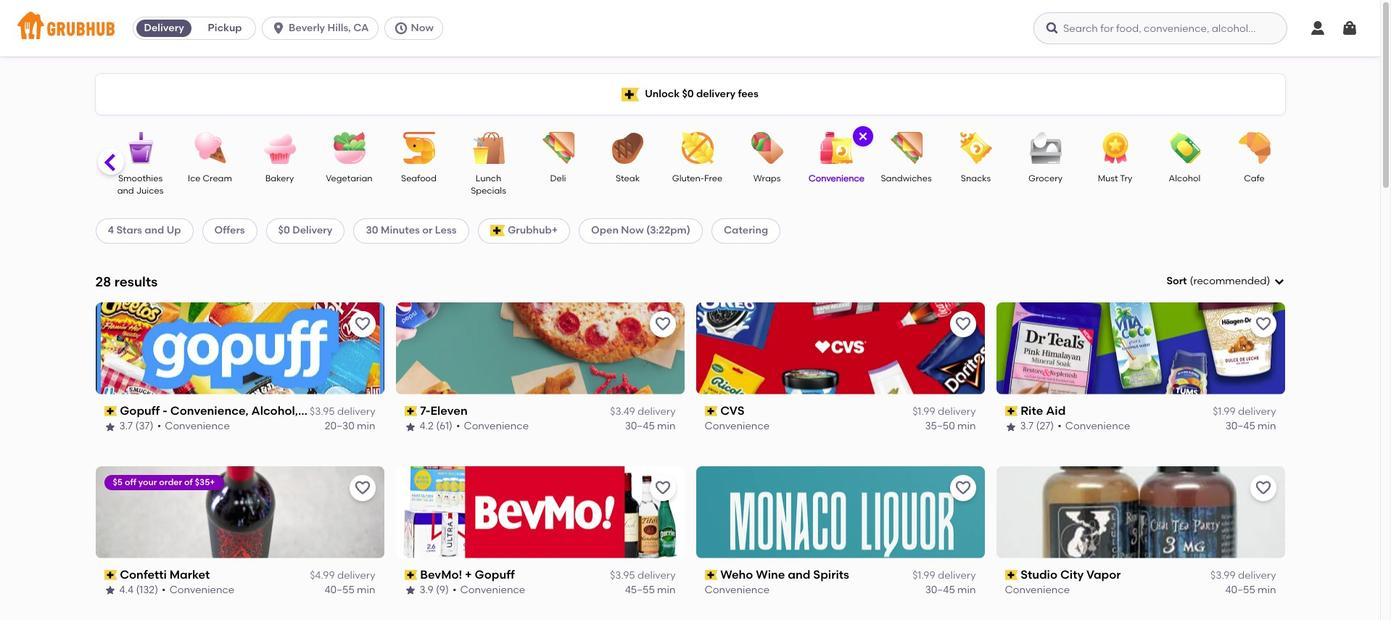 Task type: locate. For each thing, give the bounding box(es) containing it.
and
[[117, 186, 134, 196], [145, 224, 164, 237], [788, 568, 811, 582]]

• convenience for aid
[[1058, 420, 1131, 433]]

• right (61)
[[456, 420, 460, 433]]

star icon image
[[104, 421, 116, 433], [404, 421, 416, 433], [1005, 421, 1017, 433], [104, 585, 116, 597], [404, 585, 416, 597]]

delivery for cvs
[[938, 406, 976, 418]]

Search for food, convenience, alcohol... search field
[[1034, 12, 1288, 44]]

convenience down eleven at the left of the page
[[464, 420, 529, 433]]

star icon image for confetti market
[[104, 585, 116, 597]]

delivery
[[696, 88, 736, 100], [337, 406, 375, 418], [638, 406, 676, 418], [938, 406, 976, 418], [1238, 406, 1277, 418], [337, 569, 375, 582], [638, 569, 676, 582], [938, 569, 976, 582], [1238, 569, 1277, 582]]

$3.95 delivery up 20–30
[[310, 406, 375, 418]]

$3.95 delivery up 45–55
[[610, 569, 676, 582]]

40–55 min down $4.99 delivery
[[325, 584, 375, 597]]

30–45 min for 7-eleven
[[625, 420, 676, 433]]

2 horizontal spatial and
[[788, 568, 811, 582]]

30–45
[[625, 420, 655, 433], [1226, 420, 1256, 433], [925, 584, 955, 597]]

grubhub plus flag logo image
[[622, 87, 639, 101], [490, 225, 505, 237]]

1 vertical spatial grubhub plus flag logo image
[[490, 225, 505, 237]]

0 horizontal spatial and
[[117, 186, 134, 196]]

alcohol,
[[251, 404, 298, 418]]

• convenience down convenience,
[[157, 420, 230, 433]]

smoothies and juices image
[[115, 132, 166, 164]]

2 horizontal spatial 30–45 min
[[1226, 420, 1277, 433]]

0 horizontal spatial $0
[[278, 224, 290, 237]]

subscription pass image for confetti market
[[104, 570, 117, 580]]

0 horizontal spatial 40–55 min
[[325, 584, 375, 597]]

convenience
[[809, 173, 865, 184], [165, 420, 230, 433], [464, 420, 529, 433], [705, 420, 770, 433], [1066, 420, 1131, 433], [169, 584, 235, 597], [460, 584, 525, 597], [705, 584, 770, 597], [1005, 584, 1070, 597]]

•
[[157, 420, 161, 433], [456, 420, 460, 433], [1058, 420, 1062, 433], [162, 584, 166, 597], [453, 584, 457, 597]]

• right (37)
[[157, 420, 161, 433]]

save this restaurant image
[[354, 315, 371, 333], [954, 315, 972, 333], [1255, 315, 1272, 333], [1255, 479, 1272, 497]]

and for weho
[[788, 568, 811, 582]]

delivery
[[144, 22, 184, 34], [292, 224, 333, 237]]

svg image
[[1310, 20, 1327, 37], [394, 21, 408, 36], [857, 131, 869, 142], [1274, 276, 1285, 287]]

subscription pass image left confetti
[[104, 570, 117, 580]]

1 40–55 from the left
[[325, 584, 355, 597]]

gopuff up 3.7 (37)
[[120, 404, 160, 418]]

unlock
[[645, 88, 680, 100]]

main navigation navigation
[[0, 0, 1381, 57]]

0 vertical spatial gopuff
[[120, 404, 160, 418]]

1 vertical spatial $3.95 delivery
[[610, 569, 676, 582]]

0 horizontal spatial 3.7
[[119, 420, 133, 433]]

convenience down studio
[[1005, 584, 1070, 597]]

min for studio city vapor
[[1258, 584, 1277, 597]]

• convenience down aid
[[1058, 420, 1131, 433]]

star icon image left 4.2
[[404, 421, 416, 433]]

0 horizontal spatial svg image
[[271, 21, 286, 36]]

subscription pass image for weho wine and spirits
[[705, 570, 718, 580]]

0 vertical spatial $3.95 delivery
[[310, 406, 375, 418]]

1 vertical spatial now
[[621, 224, 644, 237]]

None field
[[1167, 274, 1285, 289]]

$4.99
[[310, 569, 335, 582]]

40–55 down $4.99 delivery
[[325, 584, 355, 597]]

0 vertical spatial now
[[411, 22, 434, 34]]

results
[[114, 273, 158, 290]]

3.7 (27)
[[1020, 420, 1054, 433]]

star icon image left 4.4
[[104, 585, 116, 597]]

star icon image left 3.7 (27)
[[1005, 421, 1017, 433]]

45–55
[[625, 584, 655, 597]]

ca
[[353, 22, 369, 34]]

delivery button
[[134, 17, 195, 40]]

0 vertical spatial subscription pass image
[[404, 406, 417, 416]]

gopuff right +
[[475, 568, 515, 582]]

save this restaurant image for cvs
[[954, 315, 972, 333]]

wraps image
[[742, 132, 793, 164]]

min for 7-eleven
[[657, 420, 676, 433]]

1 horizontal spatial 30–45 min
[[925, 584, 976, 597]]

$5
[[113, 477, 123, 487]]

bakery image
[[254, 132, 305, 164]]

1 horizontal spatial 40–55
[[1226, 584, 1256, 597]]

off
[[125, 477, 136, 487]]

rite
[[1021, 404, 1044, 418]]

7-eleven
[[420, 404, 468, 418]]

and inside smoothies and juices
[[117, 186, 134, 196]]

40–55 min for studio city vapor
[[1226, 584, 1277, 597]]

convenience down weho
[[705, 584, 770, 597]]

now inside button
[[411, 22, 434, 34]]

juices
[[136, 186, 163, 196]]

delivery for 7-eleven
[[638, 406, 676, 418]]

$1.99
[[913, 406, 936, 418], [1213, 406, 1236, 418], [913, 569, 936, 582]]

• right (27)
[[1058, 420, 1062, 433]]

2 3.7 from the left
[[1020, 420, 1034, 433]]

2 vertical spatial and
[[788, 568, 811, 582]]

subscription pass image for 7-eleven
[[404, 406, 417, 416]]

svg image inside beverly hills, ca button
[[271, 21, 286, 36]]

1 vertical spatial $3.95
[[610, 569, 635, 582]]

0 vertical spatial and
[[117, 186, 134, 196]]

delivery left "30"
[[292, 224, 333, 237]]

• convenience down market
[[162, 584, 235, 597]]

and right wine
[[788, 568, 811, 582]]

beverly hills, ca button
[[262, 17, 384, 40]]

grubhub plus flag logo image left grubhub+
[[490, 225, 505, 237]]

• right the (9)
[[453, 584, 457, 597]]

$3.95 for bevmo! + gopuff
[[610, 569, 635, 582]]

2 horizontal spatial 30–45
[[1226, 420, 1256, 433]]

• convenience for eleven
[[456, 420, 529, 433]]

0 horizontal spatial delivery
[[144, 22, 184, 34]]

$35+
[[195, 477, 215, 487]]

specials
[[471, 186, 506, 196]]

0 horizontal spatial grubhub plus flag logo image
[[490, 225, 505, 237]]

grubhub plus flag logo image left unlock
[[622, 87, 639, 101]]

and down smoothies
[[117, 186, 134, 196]]

(9)
[[436, 584, 449, 597]]

• down confetti market
[[162, 584, 166, 597]]

wraps
[[754, 173, 781, 184]]

2 40–55 from the left
[[1226, 584, 1256, 597]]

$3.99
[[1211, 569, 1236, 582]]

star icon image left 3.7 (37)
[[104, 421, 116, 433]]

save this restaurant image for gopuff - convenience, alcohol, & more
[[354, 315, 371, 333]]

subscription pass image left rite
[[1005, 406, 1018, 416]]

min for weho wine and spirits
[[958, 584, 976, 597]]

and left 'up'
[[145, 224, 164, 237]]

• for -
[[157, 420, 161, 433]]

save this restaurant image for rite aid
[[1255, 315, 1272, 333]]

minutes
[[381, 224, 420, 237]]

rite aid
[[1021, 404, 1066, 418]]

$1.99 for weho wine and spirits
[[913, 569, 936, 582]]

40–55
[[325, 584, 355, 597], [1226, 584, 1256, 597]]

subscription pass image for gopuff - convenience, alcohol, & more
[[104, 406, 117, 416]]

subscription pass image left studio
[[1005, 570, 1018, 580]]

1 horizontal spatial gopuff
[[475, 568, 515, 582]]

$3.95 up 20–30
[[310, 406, 335, 418]]

cvs logo image
[[696, 302, 985, 395]]

$3.95 for gopuff - convenience, alcohol, & more
[[310, 406, 335, 418]]

• convenience down +
[[453, 584, 525, 597]]

0 horizontal spatial $3.95 delivery
[[310, 406, 375, 418]]

30–45 for rite aid
[[1226, 420, 1256, 433]]

0 vertical spatial grubhub plus flag logo image
[[622, 87, 639, 101]]

star icon image left 3.9
[[404, 585, 416, 597]]

40–55 min
[[325, 584, 375, 597], [1226, 584, 1277, 597]]

seafood image
[[394, 132, 444, 164]]

(61)
[[436, 420, 453, 433]]

1 vertical spatial delivery
[[292, 224, 333, 237]]

• convenience
[[157, 420, 230, 433], [456, 420, 529, 433], [1058, 420, 1131, 433], [162, 584, 235, 597], [453, 584, 525, 597]]

lunch
[[476, 173, 502, 184]]

studio city vapor
[[1021, 568, 1121, 582]]

cvs
[[721, 404, 745, 418]]

free
[[704, 173, 723, 184]]

confetti
[[120, 568, 167, 582]]

deli
[[550, 173, 566, 184]]

0 horizontal spatial $3.95
[[310, 406, 335, 418]]

subscription pass image left 7-
[[404, 406, 417, 416]]

40–55 down $3.99 delivery
[[1226, 584, 1256, 597]]

confetti market
[[120, 568, 210, 582]]

sort
[[1167, 275, 1187, 287]]

spirits
[[814, 568, 849, 582]]

$0 down bakery in the top left of the page
[[278, 224, 290, 237]]

gluten-free
[[672, 173, 723, 184]]

4.2 (61)
[[420, 420, 453, 433]]

1 horizontal spatial $3.95
[[610, 569, 635, 582]]

min
[[357, 420, 375, 433], [657, 420, 676, 433], [958, 420, 976, 433], [1258, 420, 1277, 433], [357, 584, 375, 597], [657, 584, 676, 597], [958, 584, 976, 597], [1258, 584, 1277, 597]]

1 horizontal spatial subscription pass image
[[705, 570, 718, 580]]

$3.99 delivery
[[1211, 569, 1277, 582]]

4.2
[[420, 420, 434, 433]]

1 horizontal spatial 3.7
[[1020, 420, 1034, 433]]

deli image
[[533, 132, 584, 164]]

1 40–55 min from the left
[[325, 584, 375, 597]]

40–55 for confetti market
[[325, 584, 355, 597]]

1 horizontal spatial and
[[145, 224, 164, 237]]

1 horizontal spatial 40–55 min
[[1226, 584, 1277, 597]]

subscription pass image left cvs
[[705, 406, 718, 416]]

convenience down market
[[169, 584, 235, 597]]

1 horizontal spatial grubhub plus flag logo image
[[622, 87, 639, 101]]

convenience,
[[170, 404, 249, 418]]

$1.99 for cvs
[[913, 406, 936, 418]]

3.7 left (37)
[[119, 420, 133, 433]]

0 vertical spatial delivery
[[144, 22, 184, 34]]

0 horizontal spatial 30–45 min
[[625, 420, 676, 433]]

min for gopuff - convenience, alcohol, & more
[[357, 420, 375, 433]]

min for bevmo! + gopuff
[[657, 584, 676, 597]]

4
[[108, 224, 114, 237]]

subscription pass image
[[404, 406, 417, 416], [705, 570, 718, 580]]

vegetarian image
[[324, 132, 375, 164]]

$0 right unlock
[[682, 88, 694, 100]]

(
[[1190, 275, 1194, 287]]

30–45 for 7-eleven
[[625, 420, 655, 433]]

$0
[[682, 88, 694, 100], [278, 224, 290, 237]]

delivery for studio city vapor
[[1238, 569, 1277, 582]]

0 vertical spatial $0
[[682, 88, 694, 100]]

1 horizontal spatial 30–45
[[925, 584, 955, 597]]

$5 off your order of $35+
[[113, 477, 215, 487]]

30–45 min
[[625, 420, 676, 433], [1226, 420, 1277, 433], [925, 584, 976, 597]]

subscription pass image left weho
[[705, 570, 718, 580]]

$4.99 delivery
[[310, 569, 375, 582]]

• for eleven
[[456, 420, 460, 433]]

0 vertical spatial $3.95
[[310, 406, 335, 418]]

subscription pass image left bevmo!
[[404, 570, 417, 580]]

0 horizontal spatial 30–45
[[625, 420, 655, 433]]

1 vertical spatial and
[[145, 224, 164, 237]]

1 3.7 from the left
[[119, 420, 133, 433]]

must try image
[[1090, 132, 1141, 164]]

0 horizontal spatial 40–55
[[325, 584, 355, 597]]

&
[[301, 404, 310, 418]]

1 vertical spatial subscription pass image
[[705, 570, 718, 580]]

subscription pass image
[[104, 406, 117, 416], [705, 406, 718, 416], [1005, 406, 1018, 416], [104, 570, 117, 580], [404, 570, 417, 580], [1005, 570, 1018, 580]]

1 horizontal spatial delivery
[[292, 224, 333, 237]]

3.7 down rite
[[1020, 420, 1034, 433]]

save this restaurant image for 7-eleven
[[654, 315, 671, 333]]

• for market
[[162, 584, 166, 597]]

(3:22pm)
[[646, 224, 691, 237]]

now right "open"
[[621, 224, 644, 237]]

3.7 for rite aid
[[1020, 420, 1034, 433]]

delivery for bevmo! + gopuff
[[638, 569, 676, 582]]

bevmo! + gopuff logo image
[[396, 466, 685, 558]]

• for aid
[[1058, 420, 1062, 433]]

up
[[167, 224, 181, 237]]

0 horizontal spatial now
[[411, 22, 434, 34]]

save this restaurant button
[[349, 311, 375, 337], [650, 311, 676, 337], [950, 311, 976, 337], [1250, 311, 1277, 337], [349, 475, 375, 501], [650, 475, 676, 501], [950, 475, 976, 501], [1250, 475, 1277, 501]]

ice cream image
[[185, 132, 235, 164]]

grubhub plus flag logo image for grubhub+
[[490, 225, 505, 237]]

delivery left pickup
[[144, 22, 184, 34]]

open now (3:22pm)
[[591, 224, 691, 237]]

30 minutes or less
[[366, 224, 457, 237]]

subscription pass image left -
[[104, 406, 117, 416]]

• convenience down eleven at the left of the page
[[456, 420, 529, 433]]

3.7
[[119, 420, 133, 433], [1020, 420, 1034, 433]]

star icon image for gopuff - convenience, alcohol, & more
[[104, 421, 116, 433]]

3.7 (37)
[[119, 420, 154, 433]]

40–55 min down $3.99 delivery
[[1226, 584, 1277, 597]]

$3.95
[[310, 406, 335, 418], [610, 569, 635, 582]]

+
[[465, 568, 472, 582]]

now right ca
[[411, 22, 434, 34]]

3.9
[[420, 584, 434, 597]]

convenience down cvs
[[705, 420, 770, 433]]

of
[[184, 477, 193, 487]]

$1.99 delivery for weho wine and spirits
[[913, 569, 976, 582]]

svg image
[[1341, 20, 1359, 37], [271, 21, 286, 36], [1045, 21, 1060, 36]]

star icon image for bevmo! + gopuff
[[404, 585, 416, 597]]

$3.95 delivery for gopuff - convenience, alcohol, & more
[[310, 406, 375, 418]]

shakes image
[[45, 132, 96, 164]]

7-
[[420, 404, 431, 418]]

ice cream
[[188, 173, 232, 184]]

pickup
[[208, 22, 242, 34]]

2 40–55 min from the left
[[1226, 584, 1277, 597]]

30–45 min for rite aid
[[1226, 420, 1277, 433]]

• convenience for -
[[157, 420, 230, 433]]

city
[[1061, 568, 1084, 582]]

0 horizontal spatial subscription pass image
[[404, 406, 417, 416]]

0 horizontal spatial gopuff
[[120, 404, 160, 418]]

$3.95 up 45–55
[[610, 569, 635, 582]]

1 horizontal spatial $3.95 delivery
[[610, 569, 676, 582]]

• convenience for +
[[453, 584, 525, 597]]

alcohol image
[[1160, 132, 1211, 164]]

save this restaurant image
[[654, 315, 671, 333], [354, 479, 371, 497], [654, 479, 671, 497], [954, 479, 972, 497]]



Task type: describe. For each thing, give the bounding box(es) containing it.
bevmo! + gopuff
[[420, 568, 515, 582]]

4.4 (132)
[[119, 584, 158, 597]]

• convenience for market
[[162, 584, 235, 597]]

rite aid logo image
[[996, 302, 1285, 395]]

1 vertical spatial $0
[[278, 224, 290, 237]]

min for rite aid
[[1258, 420, 1277, 433]]

$0 delivery
[[278, 224, 333, 237]]

save this restaurant image for studio city vapor
[[1255, 479, 1272, 497]]

min for cvs
[[958, 420, 976, 433]]

must try
[[1098, 173, 1133, 184]]

vegetarian
[[326, 173, 373, 184]]

sort ( recommended )
[[1167, 275, 1271, 287]]

snacks image
[[951, 132, 1002, 164]]

save this restaurant button for cvs
[[950, 311, 976, 337]]

subscription pass image for bevmo! + gopuff
[[404, 570, 417, 580]]

30–45 min for weho wine and spirits
[[925, 584, 976, 597]]

cafe image
[[1229, 132, 1280, 164]]

3.7 for gopuff - convenience, alcohol, & more
[[119, 420, 133, 433]]

convenience down convenience "image"
[[809, 173, 865, 184]]

(27)
[[1036, 420, 1054, 433]]

stars
[[116, 224, 142, 237]]

delivery for confetti market
[[337, 569, 375, 582]]

save this restaurant button for 7-eleven
[[650, 311, 676, 337]]

delivery for gopuff - convenience, alcohol, & more
[[337, 406, 375, 418]]

$3.49
[[610, 406, 635, 418]]

sandwiches image
[[881, 132, 932, 164]]

delivery for weho wine and spirits
[[938, 569, 976, 582]]

28
[[95, 273, 111, 290]]

1 horizontal spatial svg image
[[1045, 21, 1060, 36]]

studio
[[1021, 568, 1058, 582]]

save this restaurant button for bevmo! + gopuff
[[650, 475, 676, 501]]

save this restaurant image for bevmo! + gopuff
[[654, 479, 671, 497]]

eleven
[[431, 404, 468, 418]]

steak image
[[603, 132, 653, 164]]

wine
[[756, 568, 785, 582]]

bevmo!
[[420, 568, 462, 582]]

confetti market logo image
[[95, 466, 384, 558]]

(132)
[[136, 584, 158, 597]]

save this restaurant image for weho wine and spirits
[[954, 479, 972, 497]]

1 vertical spatial gopuff
[[475, 568, 515, 582]]

1 horizontal spatial $0
[[682, 88, 694, 100]]

open
[[591, 224, 619, 237]]

beverly
[[289, 22, 325, 34]]

$3.49 delivery
[[610, 406, 676, 418]]

convenience down +
[[460, 584, 525, 597]]

grubhub plus flag logo image for unlock $0 delivery fees
[[622, 87, 639, 101]]

30
[[366, 224, 378, 237]]

aid
[[1046, 404, 1066, 418]]

fees
[[738, 88, 759, 100]]

gluten free image
[[672, 132, 723, 164]]

weho
[[721, 568, 753, 582]]

subscription pass image for studio city vapor
[[1005, 570, 1018, 580]]

weho wine and spirits logo image
[[696, 466, 985, 558]]

order
[[159, 477, 182, 487]]

40–55 for studio city vapor
[[1226, 584, 1256, 597]]

star icon image for 7-eleven
[[404, 421, 416, 433]]

and for 4
[[145, 224, 164, 237]]

bakery
[[265, 173, 294, 184]]

studio city vapor logo image
[[996, 466, 1285, 558]]

more
[[313, 404, 342, 418]]

• for +
[[453, 584, 457, 597]]

30–45 for weho wine and spirits
[[925, 584, 955, 597]]

catering
[[724, 224, 768, 237]]

$1.99 delivery for rite aid
[[1213, 406, 1277, 418]]

recommended
[[1194, 275, 1267, 287]]

4.4
[[119, 584, 133, 597]]

$3.95 delivery for bevmo! + gopuff
[[610, 569, 676, 582]]

convenience down convenience,
[[165, 420, 230, 433]]

none field containing sort
[[1167, 274, 1285, 289]]

gluten-
[[672, 173, 704, 184]]

convenience down aid
[[1066, 420, 1131, 433]]

market
[[170, 568, 210, 582]]

sandwiches
[[881, 173, 932, 184]]

lunch specials
[[471, 173, 506, 196]]

convenience image
[[811, 132, 862, 164]]

your
[[138, 477, 157, 487]]

hills,
[[328, 22, 351, 34]]

2 horizontal spatial svg image
[[1341, 20, 1359, 37]]

35–50 min
[[925, 420, 976, 433]]

save this restaurant button for studio city vapor
[[1250, 475, 1277, 501]]

smoothies
[[118, 173, 163, 184]]

20–30
[[325, 420, 355, 433]]

save this restaurant button for rite aid
[[1250, 311, 1277, 337]]

lunch specials image
[[463, 132, 514, 164]]

gopuff - convenience, alcohol, & more
[[120, 404, 342, 418]]

try
[[1120, 173, 1133, 184]]

35–50
[[925, 420, 955, 433]]

must
[[1098, 173, 1118, 184]]

$1.99 delivery for cvs
[[913, 406, 976, 418]]

1 horizontal spatial now
[[621, 224, 644, 237]]

less
[[435, 224, 457, 237]]

save this restaurant button for weho wine and spirits
[[950, 475, 976, 501]]

steak
[[616, 173, 640, 184]]

cream
[[203, 173, 232, 184]]

subscription pass image for cvs
[[705, 406, 718, 416]]

20–30 min
[[325, 420, 375, 433]]

gopuff - convenience, alcohol, & more logo image
[[95, 302, 384, 395]]

star icon image for rite aid
[[1005, 421, 1017, 433]]

unlock $0 delivery fees
[[645, 88, 759, 100]]

-
[[163, 404, 168, 418]]

now button
[[384, 17, 449, 40]]

save this restaurant button for gopuff - convenience, alcohol, & more
[[349, 311, 375, 337]]

grubhub+
[[508, 224, 558, 237]]

grocery image
[[1020, 132, 1071, 164]]

seafood
[[401, 173, 437, 184]]

grocery
[[1029, 173, 1063, 184]]

7-eleven logo image
[[396, 302, 685, 395]]

$1.99 for rite aid
[[1213, 406, 1236, 418]]

cafe
[[1244, 173, 1265, 184]]

offers
[[214, 224, 245, 237]]

pickup button
[[195, 17, 255, 40]]

vapor
[[1087, 568, 1121, 582]]

28 results
[[95, 273, 158, 290]]

smoothies and juices
[[117, 173, 163, 196]]

svg image inside 'now' button
[[394, 21, 408, 36]]

snacks
[[961, 173, 991, 184]]

40–55 min for confetti market
[[325, 584, 375, 597]]

ice
[[188, 173, 201, 184]]

or
[[422, 224, 433, 237]]

3.9 (9)
[[420, 584, 449, 597]]

alcohol
[[1169, 173, 1201, 184]]

min for confetti market
[[357, 584, 375, 597]]

delivery for rite aid
[[1238, 406, 1277, 418]]

beverly hills, ca
[[289, 22, 369, 34]]

delivery inside "delivery" button
[[144, 22, 184, 34]]

45–55 min
[[625, 584, 676, 597]]

(37)
[[135, 420, 154, 433]]

subscription pass image for rite aid
[[1005, 406, 1018, 416]]



Task type: vqa. For each thing, say whether or not it's contained in the screenshot.


